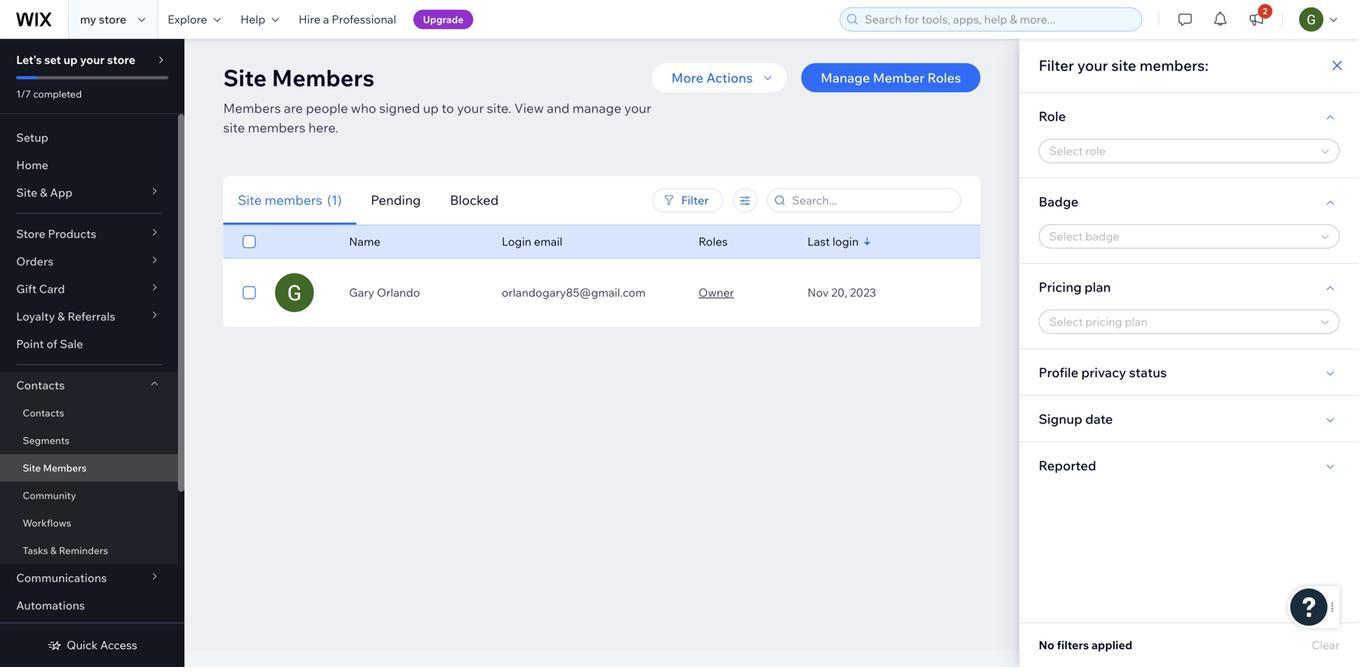 Task type: vqa. For each thing, say whether or not it's contained in the screenshot.
Newest Apps Apps
no



Task type: locate. For each thing, give the bounding box(es) containing it.
tab list containing site members
[[223, 176, 594, 225]]

blocked
[[450, 192, 499, 208]]

up
[[64, 53, 78, 67], [423, 100, 439, 116]]

0 vertical spatial &
[[40, 185, 47, 200]]

filter for filter
[[682, 193, 709, 207]]

store right my
[[99, 12, 126, 26]]

0 horizontal spatial site
[[223, 119, 245, 136]]

0 vertical spatial site
[[1112, 56, 1137, 74]]

0 vertical spatial filter
[[1039, 56, 1075, 74]]

2
[[1264, 6, 1268, 16]]

more actions
[[672, 70, 753, 86]]

&
[[40, 185, 47, 200], [58, 309, 65, 323], [50, 544, 57, 557]]

2 vertical spatial &
[[50, 544, 57, 557]]

members left (1)
[[265, 192, 322, 208]]

contacts inside popup button
[[16, 378, 65, 392]]

1 vertical spatial store
[[107, 53, 136, 67]]

contacts down point of sale
[[16, 378, 65, 392]]

site for site members
[[23, 462, 41, 474]]

0 vertical spatial up
[[64, 53, 78, 67]]

profile
[[1039, 364, 1079, 380]]

1 vertical spatial roles
[[699, 234, 728, 249]]

home link
[[0, 151, 178, 179]]

home
[[16, 158, 48, 172]]

filter
[[1039, 56, 1075, 74], [682, 193, 709, 207]]

members down are
[[248, 119, 306, 136]]

hire a professional
[[299, 12, 397, 26]]

members inside sidebar element
[[43, 462, 87, 474]]

login email
[[502, 234, 563, 249]]

1 vertical spatial members
[[265, 192, 322, 208]]

are
[[284, 100, 303, 116]]

communications button
[[0, 564, 178, 592]]

completed
[[33, 88, 82, 100]]

loyalty & referrals button
[[0, 303, 178, 330]]

members
[[272, 64, 375, 92], [223, 100, 281, 116], [43, 462, 87, 474]]

1 horizontal spatial &
[[50, 544, 57, 557]]

site members members are people who signed up to your site. view and manage your site members here.
[[223, 64, 652, 136]]

0 horizontal spatial up
[[64, 53, 78, 67]]

pricing
[[1039, 279, 1082, 295]]

0 vertical spatial members
[[272, 64, 375, 92]]

Select badge field
[[1045, 225, 1317, 248]]

site.
[[487, 100, 512, 116]]

Select pricing plan field
[[1045, 310, 1317, 333]]

of
[[47, 337, 57, 351]]

store down my store
[[107, 53, 136, 67]]

2 horizontal spatial &
[[58, 309, 65, 323]]

setup
[[16, 130, 48, 144]]

roles down filter button
[[699, 234, 728, 249]]

app
[[50, 185, 73, 200]]

no
[[1039, 638, 1055, 652]]

communications
[[16, 571, 107, 585]]

1 vertical spatial members
[[223, 100, 281, 116]]

quick access
[[67, 638, 137, 652]]

1 horizontal spatial filter
[[1039, 56, 1075, 74]]

manage
[[821, 70, 871, 86]]

here.
[[309, 119, 339, 136]]

1 vertical spatial site
[[223, 119, 245, 136]]

2 vertical spatial members
[[43, 462, 87, 474]]

0 vertical spatial roles
[[928, 70, 962, 86]]

your
[[80, 53, 105, 67], [1078, 56, 1109, 74], [457, 100, 484, 116], [625, 100, 652, 116]]

site inside dropdown button
[[16, 185, 37, 200]]

1 vertical spatial &
[[58, 309, 65, 323]]

hire a professional link
[[289, 0, 406, 39]]

members inside site members members are people who signed up to your site. view and manage your site members here.
[[248, 119, 306, 136]]

None checkbox
[[243, 232, 256, 251]]

quick access button
[[47, 638, 137, 652]]

date
[[1086, 411, 1114, 427]]

your inside sidebar element
[[80, 53, 105, 67]]

tab list
[[223, 176, 594, 225]]

& right loyalty on the left top of the page
[[58, 309, 65, 323]]

a
[[323, 12, 329, 26]]

help button
[[231, 0, 289, 39]]

1 vertical spatial filter
[[682, 193, 709, 207]]

professional
[[332, 12, 397, 26]]

site
[[223, 64, 267, 92], [16, 185, 37, 200], [238, 192, 262, 208], [23, 462, 41, 474]]

profile privacy status
[[1039, 364, 1168, 380]]

upgrade
[[423, 13, 464, 25]]

up left to
[[423, 100, 439, 116]]

to
[[442, 100, 454, 116]]

& left app at the left
[[40, 185, 47, 200]]

tasks & reminders link
[[0, 537, 178, 564]]

1 vertical spatial up
[[423, 100, 439, 116]]

name
[[349, 234, 381, 249]]

segments
[[23, 434, 70, 446]]

plan
[[1085, 279, 1112, 295]]

quick
[[67, 638, 98, 652]]

& for loyalty
[[58, 309, 65, 323]]

more
[[672, 70, 704, 86]]

members up the community
[[43, 462, 87, 474]]

products
[[48, 227, 96, 241]]

no filters applied
[[1039, 638, 1133, 652]]

site inside site members members are people who signed up to your site. view and manage your site members here.
[[223, 64, 267, 92]]

0 horizontal spatial filter
[[682, 193, 709, 207]]

members left are
[[223, 100, 281, 116]]

help
[[241, 12, 266, 26]]

roles inside 'button'
[[928, 70, 962, 86]]

1 vertical spatial contacts
[[23, 407, 64, 419]]

status
[[1130, 364, 1168, 380]]

& right the tasks
[[50, 544, 57, 557]]

pricing plan
[[1039, 279, 1112, 295]]

pending
[[371, 192, 421, 208]]

members up people
[[272, 64, 375, 92]]

filter inside filter button
[[682, 193, 709, 207]]

1 horizontal spatial roles
[[928, 70, 962, 86]]

site for site members (1)
[[238, 192, 262, 208]]

gift card
[[16, 282, 65, 296]]

owner
[[699, 285, 735, 300]]

signup
[[1039, 411, 1083, 427]]

explore
[[168, 12, 207, 26]]

0 horizontal spatial &
[[40, 185, 47, 200]]

0 vertical spatial members
[[248, 119, 306, 136]]

0 vertical spatial contacts
[[16, 378, 65, 392]]

None checkbox
[[243, 283, 256, 302]]

store inside sidebar element
[[107, 53, 136, 67]]

privacy
[[1082, 364, 1127, 380]]

hire
[[299, 12, 321, 26]]

up right 'set' at the left of the page
[[64, 53, 78, 67]]

manage member roles
[[821, 70, 962, 86]]

roles
[[928, 70, 962, 86], [699, 234, 728, 249]]

site & app
[[16, 185, 73, 200]]

gary orlando
[[349, 285, 420, 300]]

Select role field
[[1045, 140, 1317, 162]]

contacts up segments
[[23, 407, 64, 419]]

1 horizontal spatial up
[[423, 100, 439, 116]]

tasks & reminders
[[23, 544, 108, 557]]

reminders
[[59, 544, 108, 557]]

segments link
[[0, 427, 178, 454]]

member
[[874, 70, 925, 86]]

roles right member
[[928, 70, 962, 86]]

sidebar element
[[0, 39, 185, 667]]



Task type: describe. For each thing, give the bounding box(es) containing it.
gary orlando image
[[275, 273, 314, 312]]

referrals
[[68, 309, 115, 323]]

point
[[16, 337, 44, 351]]

login
[[502, 234, 532, 249]]

point of sale link
[[0, 330, 178, 358]]

pending button
[[357, 176, 436, 225]]

Search for tools, apps, help & more... field
[[860, 8, 1137, 31]]

1 horizontal spatial site
[[1112, 56, 1137, 74]]

2023
[[851, 285, 877, 300]]

0 horizontal spatial roles
[[699, 234, 728, 249]]

2 button
[[1239, 0, 1275, 39]]

badge
[[1039, 193, 1079, 209]]

filter for filter your site members:
[[1039, 56, 1075, 74]]

last
[[808, 234, 830, 249]]

members for site members members are people who signed up to your site. view and manage your site members here.
[[272, 64, 375, 92]]

signed
[[379, 100, 420, 116]]

site for site & app
[[16, 185, 37, 200]]

nov
[[808, 285, 829, 300]]

site members
[[23, 462, 87, 474]]

view
[[515, 100, 544, 116]]

store products button
[[0, 220, 178, 248]]

up inside sidebar element
[[64, 53, 78, 67]]

store
[[16, 227, 45, 241]]

community link
[[0, 482, 178, 509]]

filter button
[[652, 188, 724, 212]]

upgrade button
[[414, 10, 474, 29]]

community
[[23, 489, 76, 501]]

manage member roles button
[[802, 63, 981, 92]]

let's set up your store
[[16, 53, 136, 67]]

contacts button
[[0, 372, 178, 399]]

blocked button
[[436, 176, 514, 225]]

signup date
[[1039, 411, 1114, 427]]

applied
[[1092, 638, 1133, 652]]

contacts for the contacts popup button
[[16, 378, 65, 392]]

orders button
[[0, 248, 178, 275]]

workflows
[[23, 517, 71, 529]]

members:
[[1140, 56, 1209, 74]]

gift card button
[[0, 275, 178, 303]]

1/7
[[16, 88, 31, 100]]

site members (1)
[[238, 192, 342, 208]]

automations link
[[0, 592, 178, 619]]

site inside site members members are people who signed up to your site. view and manage your site members here.
[[223, 119, 245, 136]]

orders
[[16, 254, 54, 268]]

nov 20, 2023
[[808, 285, 877, 300]]

sale
[[60, 337, 83, 351]]

login
[[833, 234, 859, 249]]

& for tasks
[[50, 544, 57, 557]]

site & app button
[[0, 179, 178, 206]]

site for site members members are people who signed up to your site. view and manage your site members here.
[[223, 64, 267, 92]]

(1)
[[327, 192, 342, 208]]

my
[[80, 12, 96, 26]]

store products
[[16, 227, 96, 241]]

0 vertical spatial store
[[99, 12, 126, 26]]

loyalty & referrals
[[16, 309, 115, 323]]

last login
[[808, 234, 859, 249]]

who
[[351, 100, 377, 116]]

20,
[[832, 285, 848, 300]]

filter your site members:
[[1039, 56, 1209, 74]]

role
[[1039, 108, 1067, 124]]

point of sale
[[16, 337, 83, 351]]

& for site
[[40, 185, 47, 200]]

access
[[100, 638, 137, 652]]

actions
[[707, 70, 753, 86]]

set
[[44, 53, 61, 67]]

1/7 completed
[[16, 88, 82, 100]]

and
[[547, 100, 570, 116]]

manage
[[573, 100, 622, 116]]

members inside tab list
[[265, 192, 322, 208]]

contacts link
[[0, 399, 178, 427]]

up inside site members members are people who signed up to your site. view and manage your site members here.
[[423, 100, 439, 116]]

contacts for contacts link
[[23, 407, 64, 419]]

orlando
[[377, 285, 420, 300]]

card
[[39, 282, 65, 296]]

setup link
[[0, 124, 178, 151]]

Search... field
[[788, 189, 956, 212]]

members for site members
[[43, 462, 87, 474]]

gary
[[349, 285, 375, 300]]

people
[[306, 100, 348, 116]]

orlandogary85@gmail.com
[[502, 285, 646, 300]]



